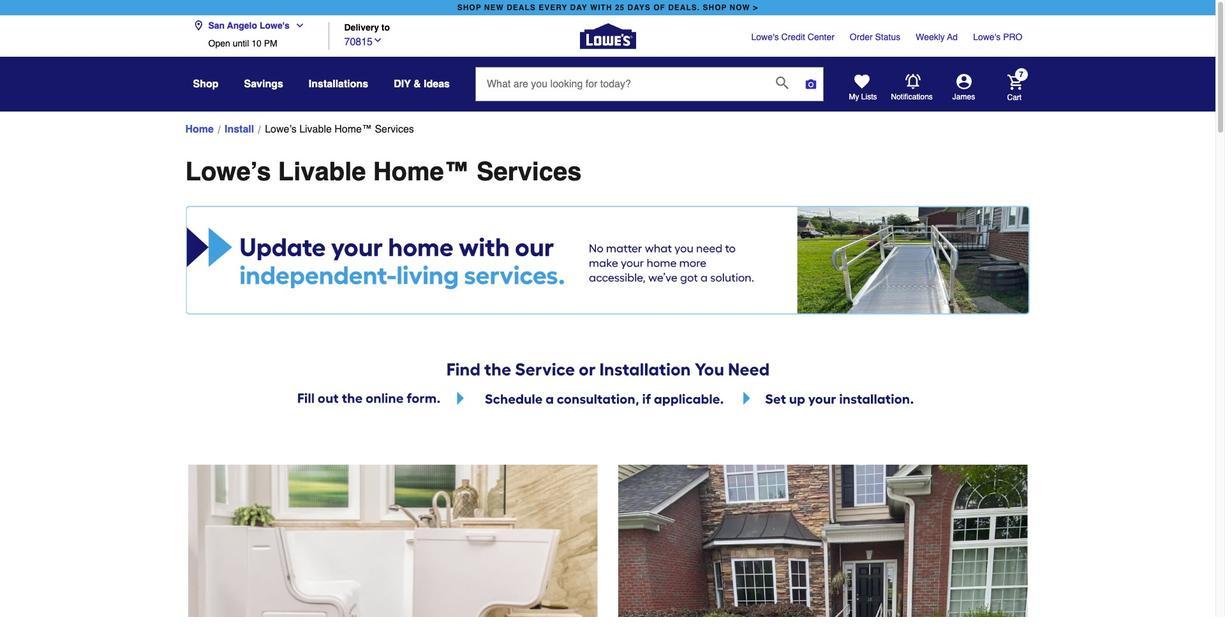Task type: locate. For each thing, give the bounding box(es) containing it.
installations
[[309, 78, 368, 90]]

1 horizontal spatial services
[[477, 157, 582, 186]]

2 shop from the left
[[703, 3, 727, 12]]

1 vertical spatial services
[[477, 157, 582, 186]]

livable down installations button
[[299, 124, 332, 135]]

lowe's livable home™ services link
[[265, 122, 414, 137]]

services
[[375, 124, 414, 135], [477, 157, 582, 186]]

deals
[[507, 3, 536, 12]]

0 vertical spatial services
[[375, 124, 414, 135]]

days
[[628, 3, 651, 12]]

1 horizontal spatial home™
[[373, 157, 470, 186]]

san angelo lowe's
[[208, 20, 290, 31]]

install
[[225, 124, 254, 135]]

shop button
[[193, 73, 219, 96]]

lowe's pro
[[973, 32, 1023, 42]]

to
[[381, 23, 390, 33]]

shop
[[457, 3, 482, 12], [703, 3, 727, 12]]

location image
[[193, 20, 203, 31]]

camera image
[[805, 78, 817, 91]]

lowe's home improvement logo image
[[580, 8, 636, 64]]

lowe's for lowe's pro
[[973, 32, 1001, 42]]

lowe's left pro
[[973, 32, 1001, 42]]

chevron down image
[[290, 20, 305, 31], [373, 35, 383, 45]]

with
[[590, 3, 612, 12]]

lowe's home improvement cart image
[[1007, 74, 1023, 90]]

lowe's credit center link
[[751, 31, 835, 43]]

angelo
[[227, 20, 257, 31]]

lowe's right install on the left of the page
[[265, 124, 297, 135]]

services inside lowe's livable home™ services link
[[375, 124, 414, 135]]

lowe's livable home™ services down installations button
[[265, 124, 414, 135]]

order status
[[850, 32, 900, 42]]

0 horizontal spatial services
[[375, 124, 414, 135]]

san angelo lowe's button
[[193, 13, 310, 38]]

lowe's
[[260, 20, 290, 31], [751, 32, 779, 42], [973, 32, 1001, 42]]

pm
[[264, 38, 277, 48]]

0 horizontal spatial home™
[[335, 124, 372, 135]]

diy & ideas button
[[394, 73, 450, 96]]

0 vertical spatial lowe's
[[265, 124, 297, 135]]

1 vertical spatial home™
[[373, 157, 470, 186]]

shop left 'now'
[[703, 3, 727, 12]]

update your home with our independent-living services. image
[[185, 206, 1030, 315]]

lowe's pro link
[[973, 31, 1023, 43]]

Search Query text field
[[476, 68, 766, 101]]

None search field
[[475, 67, 824, 113]]

 image
[[185, 354, 1030, 414]]

day
[[570, 3, 587, 12]]

my
[[849, 93, 859, 101]]

lowe's
[[265, 124, 297, 135], [185, 157, 271, 186]]

chevron down image right angelo
[[290, 20, 305, 31]]

new
[[484, 3, 504, 12]]

lowe's for lowe's credit center
[[751, 32, 779, 42]]

chevron down image inside 70815 button
[[373, 35, 383, 45]]

deals.
[[668, 3, 700, 12]]

70815
[[344, 36, 373, 48]]

0 vertical spatial home™
[[335, 124, 372, 135]]

1 horizontal spatial shop
[[703, 3, 727, 12]]

chevron down image down to
[[373, 35, 383, 45]]

home™
[[335, 124, 372, 135], [373, 157, 470, 186]]

0 horizontal spatial shop
[[457, 3, 482, 12]]

2 horizontal spatial lowe's
[[973, 32, 1001, 42]]

lowe's credit center
[[751, 32, 835, 42]]

now
[[730, 3, 750, 12]]

lowe's inside button
[[260, 20, 290, 31]]

lowe's left 'credit'
[[751, 32, 779, 42]]

70815 button
[[344, 33, 383, 49]]

my lists link
[[849, 74, 877, 102]]

0 horizontal spatial chevron down image
[[290, 20, 305, 31]]

lowe's up the 'pm'
[[260, 20, 290, 31]]

lowe's down install on the left of the page
[[185, 157, 271, 186]]

delivery
[[344, 23, 379, 33]]

lowe's livable home™ services down lowe's livable home™ services link
[[185, 157, 582, 186]]

chevron down image inside 'san angelo lowe's' button
[[290, 20, 305, 31]]

1 horizontal spatial chevron down image
[[373, 35, 383, 45]]

home
[[185, 124, 214, 135]]

>
[[753, 3, 758, 12]]

0 vertical spatial chevron down image
[[290, 20, 305, 31]]

7
[[1019, 70, 1023, 79]]

order status link
[[850, 31, 900, 43]]

lowe's inside "link"
[[973, 32, 1001, 42]]

livable down lowe's livable home™ services link
[[278, 157, 366, 186]]

1 vertical spatial chevron down image
[[373, 35, 383, 45]]

until
[[233, 38, 249, 48]]

shop left new
[[457, 3, 482, 12]]

lowe's livable home™ services
[[265, 124, 414, 135], [185, 157, 582, 186]]

10
[[252, 38, 261, 48]]

a bathroom with a white step-in bathtub with a built-in seat and the tub door open. image
[[188, 465, 598, 618]]

0 horizontal spatial lowe's
[[260, 20, 290, 31]]

1 horizontal spatial lowe's
[[751, 32, 779, 42]]

0 vertical spatial livable
[[299, 124, 332, 135]]

diy & ideas
[[394, 78, 450, 90]]

1 vertical spatial lowe's
[[185, 157, 271, 186]]

livable
[[299, 124, 332, 135], [278, 157, 366, 186]]

ideas
[[424, 78, 450, 90]]

status
[[875, 32, 900, 42]]



Task type: vqa. For each thing, say whether or not it's contained in the screenshot.
bottommost Services
yes



Task type: describe. For each thing, give the bounding box(es) containing it.
delivery to
[[344, 23, 390, 33]]

installations button
[[309, 73, 368, 96]]

order
[[850, 32, 873, 42]]

1 vertical spatial lowe's livable home™ services
[[185, 157, 582, 186]]

ad
[[947, 32, 958, 42]]

&
[[414, 78, 421, 90]]

notifications
[[891, 92, 933, 101]]

diy
[[394, 78, 411, 90]]

open until 10 pm
[[208, 38, 277, 48]]

search image
[[776, 76, 789, 89]]

lowe's home improvement notification center image
[[905, 74, 920, 89]]

shop
[[193, 78, 219, 90]]

1 shop from the left
[[457, 3, 482, 12]]

lists
[[861, 93, 877, 101]]

cart
[[1007, 93, 1022, 102]]

savings
[[244, 78, 283, 90]]

savings button
[[244, 73, 283, 96]]

25
[[615, 3, 625, 12]]

pro
[[1003, 32, 1023, 42]]

my lists
[[849, 93, 877, 101]]

shop new deals every day with 25 days of deals. shop now >
[[457, 3, 758, 12]]

lowe's inside lowe's livable home™ services link
[[265, 124, 297, 135]]

of
[[653, 3, 665, 12]]

weekly
[[916, 32, 945, 42]]

james button
[[933, 74, 994, 102]]

0 vertical spatial lowe's livable home™ services
[[265, 124, 414, 135]]

an accessibility ramp in front of a brick home. image
[[618, 465, 1028, 618]]

san
[[208, 20, 225, 31]]

weekly ad link
[[916, 31, 958, 43]]

center
[[808, 32, 835, 42]]

james
[[953, 93, 975, 101]]

livable inside lowe's livable home™ services link
[[299, 124, 332, 135]]

install link
[[225, 122, 254, 137]]

every
[[539, 3, 567, 12]]

shop new deals every day with 25 days of deals. shop now > link
[[455, 0, 761, 15]]

open
[[208, 38, 230, 48]]

1 vertical spatial livable
[[278, 157, 366, 186]]

home link
[[185, 122, 214, 137]]

weekly ad
[[916, 32, 958, 42]]

credit
[[781, 32, 805, 42]]

lowe's home improvement lists image
[[854, 74, 869, 89]]



